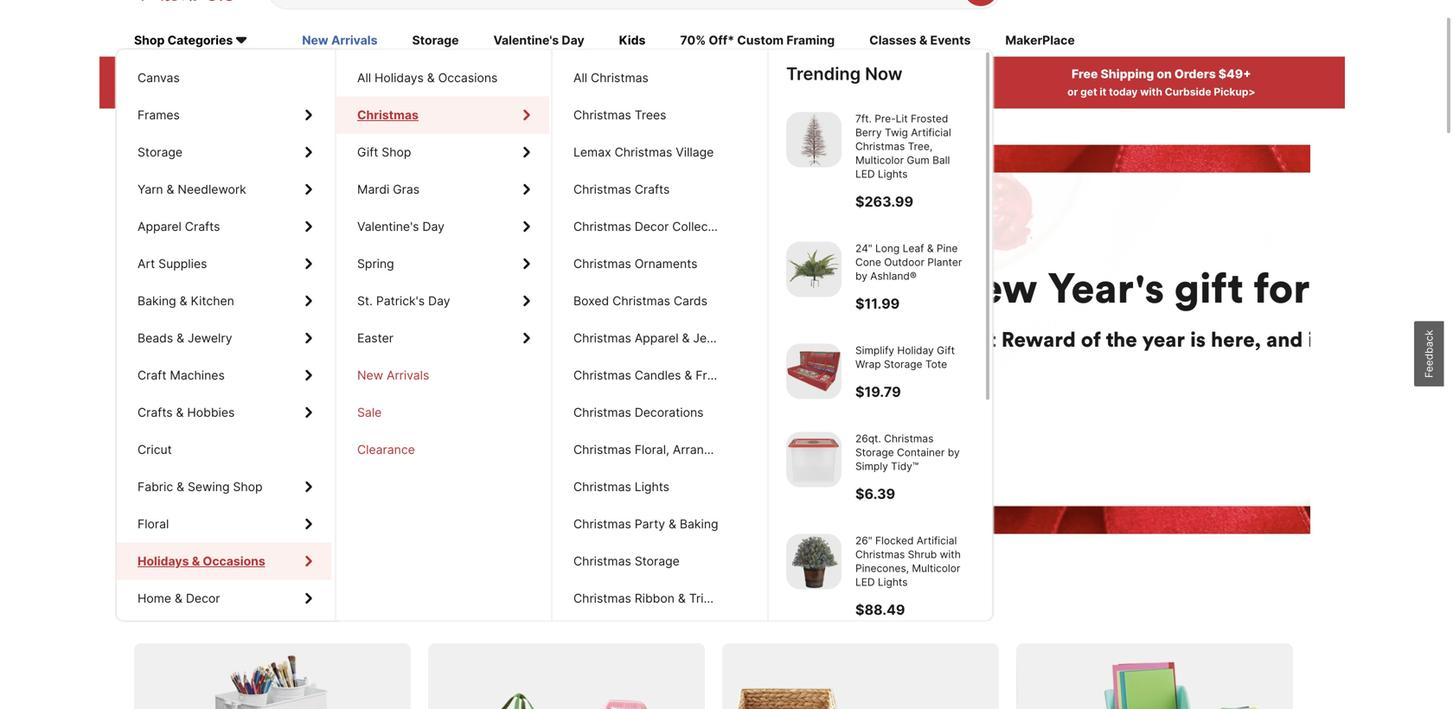 Task type: locate. For each thing, give the bounding box(es) containing it.
new arrivals link up price
[[302, 32, 378, 51]]

decor for new arrivals
[[186, 591, 220, 606]]

0 vertical spatial valentine's
[[493, 33, 559, 48]]

by down cone
[[856, 270, 868, 282]]

supplies for kids
[[158, 257, 207, 271]]

0 horizontal spatial arrivals
[[331, 33, 378, 48]]

26" flocked artificial christmas shrub with pinecones, multicolor led lights
[[856, 535, 961, 589]]

for
[[1113, 261, 1169, 314], [389, 594, 418, 620]]

lights
[[878, 168, 908, 180], [635, 480, 670, 494], [878, 576, 908, 589]]

1 vertical spatial day
[[423, 219, 445, 234]]

0 vertical spatial new
[[302, 33, 328, 48]]

1 horizontal spatial by
[[948, 446, 960, 459]]

baking & kitchen link for storage
[[117, 282, 331, 320]]

2 horizontal spatial with
[[1140, 86, 1163, 98]]

0 vertical spatial by
[[856, 270, 868, 282]]

baking & kitchen link
[[117, 282, 331, 320], [117, 282, 331, 320], [117, 282, 331, 320], [117, 282, 331, 320], [117, 282, 331, 320], [117, 282, 331, 320], [117, 282, 331, 320], [117, 282, 331, 320]]

christmas down christmas ornaments
[[613, 294, 670, 308]]

christmas down lemax
[[574, 182, 631, 197]]

for for gift
[[1113, 261, 1169, 314]]

st. patrick's day link
[[337, 282, 549, 320]]

shrub
[[908, 548, 937, 561]]

apparel for shop categories
[[138, 219, 182, 234]]

christmas inside christmas ribbon & trimming link
[[574, 591, 631, 606]]

new arrivals link up clearance 'link'
[[337, 357, 549, 394]]

frames link for kids
[[117, 96, 331, 134]]

floral
[[138, 517, 169, 532], [138, 517, 169, 532], [138, 517, 169, 532], [138, 517, 169, 532], [138, 517, 169, 532], [138, 517, 169, 532], [138, 517, 169, 532], [138, 517, 169, 532]]

1 horizontal spatial with
[[940, 548, 961, 561]]

on right save
[[188, 594, 214, 620]]

lit
[[896, 112, 908, 125]]

7ft.
[[856, 112, 872, 125]]

christmas up christmas lights
[[574, 442, 631, 457]]

cricut link for shop categories
[[117, 431, 331, 468]]

storage inside simplify holiday gift wrap storage tote
[[884, 358, 923, 371]]

baking & kitchen link for classes & events
[[117, 282, 331, 320]]

home & decor link
[[117, 580, 331, 617], [117, 580, 331, 617], [117, 580, 331, 617], [117, 580, 331, 617], [117, 580, 331, 617], [117, 580, 331, 617], [117, 580, 331, 617], [117, 580, 331, 617]]

home & decor for shop categories
[[138, 591, 220, 606]]

1 horizontal spatial you
[[1180, 261, 1252, 314]]

christmas down apply>
[[357, 108, 419, 122]]

1 vertical spatial artificial
[[917, 535, 957, 547]]

trending
[[786, 63, 861, 84]]

boxed christmas cards
[[574, 294, 708, 308]]

christmas down christmas lights
[[574, 517, 631, 532]]

sign in
[[787, 387, 826, 403]]

home
[[138, 591, 171, 606], [138, 591, 171, 606], [138, 591, 171, 606], [138, 591, 171, 606], [138, 591, 171, 606], [138, 591, 171, 606], [138, 591, 171, 606], [138, 591, 171, 606]]

free shipping on orders $49+ or get it today with curbside pickup>
[[1068, 67, 1256, 98]]

christmas up container
[[884, 432, 934, 445]]

0 vertical spatial led
[[856, 168, 875, 180]]

valentine's day link down gras
[[337, 208, 549, 245]]

new arrivals inside 'link'
[[357, 368, 429, 383]]

beads & jewelry link for 70% off* custom framing
[[117, 320, 331, 357]]

item undefined image
[[786, 112, 842, 167], [786, 242, 842, 297], [786, 344, 842, 399], [786, 432, 842, 487], [786, 534, 842, 589]]

lights down "floral,"
[[635, 480, 670, 494]]

art supplies for valentine's day
[[138, 257, 207, 271]]

all inside 20% off all regular price purchases with code daily23us. exclusions apply>
[[240, 67, 256, 82]]

arrivals up purchases
[[331, 33, 378, 48]]

christmas ribbon & trimming link
[[553, 580, 766, 617]]

greenery
[[768, 442, 821, 457]]

christmas inside all christmas link
[[591, 71, 649, 85]]

by right container
[[948, 446, 960, 459]]

1 vertical spatial multicolor
[[912, 562, 961, 575]]

holidays & occasions link for shop categories
[[117, 543, 331, 580]]

sewing for storage
[[188, 480, 230, 494]]

1 vertical spatial new arrivals
[[357, 368, 429, 383]]

0 horizontal spatial by
[[856, 270, 868, 282]]

christmas inside christmas party & baking 'link'
[[574, 517, 631, 532]]

shop for 70% off* custom framing
[[233, 480, 263, 494]]

frames link for new arrivals
[[117, 96, 331, 134]]

price
[[308, 67, 339, 82]]

0 horizontal spatial new
[[302, 33, 328, 48]]

0 horizontal spatial gift
[[357, 145, 378, 160]]

3 item undefined image from the top
[[786, 344, 842, 399]]

1 vertical spatial arrivals
[[387, 368, 429, 383]]

lights down pinecones,
[[878, 576, 908, 589]]

yarn & needlework for new arrivals
[[138, 182, 246, 197]]

1 horizontal spatial arrivals
[[387, 368, 429, 383]]

tote
[[926, 358, 947, 371]]

fabric & sewing shop link
[[117, 468, 331, 506], [117, 468, 331, 506], [117, 468, 331, 506], [117, 468, 331, 506], [117, 468, 331, 506], [117, 468, 331, 506], [117, 468, 331, 506], [117, 468, 331, 506]]

0 horizontal spatial valentine's day
[[357, 219, 445, 234]]

floral link for classes & events
[[117, 506, 331, 543]]

24" long leaf & pine cone outdoor planter by ashland®
[[856, 242, 962, 282]]

christmas down berry
[[856, 140, 905, 153]]

all up apply>
[[357, 71, 371, 85]]

1 vertical spatial by
[[948, 446, 960, 459]]

cricut for new arrivals
[[138, 442, 172, 457]]

holidays & occasions for kids
[[138, 554, 261, 569]]

day up spring link
[[423, 219, 445, 234]]

2 horizontal spatial all
[[574, 71, 587, 85]]

christmas crafts link
[[553, 171, 766, 208]]

1 horizontal spatial on
[[1157, 67, 1172, 82]]

art for kids
[[138, 257, 155, 271]]

item undefined image for $88.49
[[786, 534, 842, 589]]

with right today
[[1140, 86, 1163, 98]]

0 vertical spatial arrivals
[[331, 33, 378, 48]]

0 vertical spatial new arrivals link
[[302, 32, 378, 51]]

beads & jewelry for storage
[[138, 331, 232, 346]]

the
[[965, 326, 997, 353]]

0 horizontal spatial multicolor
[[856, 154, 904, 167]]

apparel for storage
[[138, 219, 182, 234]]

2 led from the top
[[856, 576, 875, 589]]

crafts & hobbies for new arrivals
[[138, 405, 235, 420]]

0 horizontal spatial all
[[240, 67, 256, 82]]

day down spring link
[[428, 294, 450, 308]]

hobbies
[[187, 405, 235, 420], [187, 405, 235, 420], [187, 405, 235, 420], [187, 405, 235, 420], [187, 405, 235, 420], [187, 405, 235, 420], [187, 405, 235, 420], [187, 405, 235, 420]]

home & decor for kids
[[138, 591, 220, 606]]

holidays & occasions link for new arrivals
[[117, 543, 331, 580]]

fabric & sewing shop link for storage
[[117, 468, 331, 506]]

apparel crafts
[[138, 219, 220, 234], [138, 219, 220, 234], [138, 219, 220, 234], [138, 219, 220, 234], [138, 219, 220, 234], [138, 219, 220, 234], [138, 219, 220, 234], [138, 219, 220, 234]]

cone
[[856, 256, 881, 269]]

christmas up christmas decorations
[[574, 368, 631, 383]]

new up price
[[302, 33, 328, 48]]

frames for storage
[[138, 108, 180, 122]]

yarn & needlework for classes & events
[[138, 182, 246, 197]]

apparel
[[138, 219, 182, 234], [138, 219, 182, 234], [138, 219, 182, 234], [138, 219, 182, 234], [138, 219, 182, 234], [138, 219, 182, 234], [138, 219, 182, 234], [138, 219, 182, 234], [635, 331, 679, 346]]

1 vertical spatial you
[[1180, 261, 1252, 314]]

christmas link
[[337, 96, 549, 134]]

on up curbside
[[1157, 67, 1172, 82]]

christmas lights
[[574, 480, 670, 494]]

for for storage
[[389, 594, 418, 620]]

ornaments
[[635, 257, 698, 271]]

home & decor for valentine's day
[[138, 591, 220, 606]]

needlework for classes & events
[[178, 182, 246, 197]]

0 vertical spatial new arrivals
[[302, 33, 378, 48]]

art supplies for new arrivals
[[138, 257, 207, 271]]

1 vertical spatial for
[[389, 594, 418, 620]]

all up the when
[[574, 71, 587, 85]]

you up free.
[[1180, 261, 1252, 314]]

0 vertical spatial gift
[[357, 145, 378, 160]]

led down pinecones,
[[856, 576, 875, 589]]

you scored a free $5 bonus reward image
[[732, 145, 1453, 534]]

on
[[1157, 67, 1172, 82], [188, 594, 214, 620]]

1 horizontal spatial gift
[[937, 344, 955, 357]]

supplies for storage
[[158, 257, 207, 271]]

70%
[[680, 33, 706, 48]]

christmas inside christmas storage link
[[574, 554, 631, 569]]

1 horizontal spatial valentine's
[[493, 33, 559, 48]]

of
[[940, 326, 960, 353]]

0 horizontal spatial you
[[614, 86, 633, 98]]

1 vertical spatial valentine's day link
[[337, 208, 549, 245]]

baking for classes & events
[[138, 294, 176, 308]]

christmas inside 26qt. christmas storage container by simply tidy™
[[884, 432, 934, 445]]

arrivals down easter
[[387, 368, 429, 383]]

1 horizontal spatial new
[[357, 368, 383, 383]]

beads & jewelry link for valentine's day
[[117, 320, 331, 357]]

easter link
[[337, 320, 549, 357]]

and
[[1126, 326, 1162, 353]]

by
[[856, 270, 868, 282], [948, 446, 960, 459]]

with right shrub
[[940, 548, 961, 561]]

holidays & occasions link for 70% off* custom framing
[[117, 543, 331, 580]]

you down all christmas
[[614, 86, 633, 98]]

multicolor inside 7ft. pre-lit frosted berry twig artificial christmas tree, multicolor gum ball led lights
[[856, 154, 904, 167]]

christmas up pinecones,
[[856, 548, 905, 561]]

new down 24"
[[807, 261, 897, 314]]

kitchen for valentine's day
[[191, 294, 234, 308]]

$11.99
[[856, 295, 900, 312]]

christmas inside 'christmas ornaments' link
[[574, 257, 631, 271]]

new arrivals down easter
[[357, 368, 429, 383]]

item undefined image for $11.99
[[786, 242, 842, 297]]

holiday storage containers image
[[428, 644, 705, 709]]

christmas ornaments link
[[553, 245, 766, 282]]

gift up tote
[[937, 344, 955, 357]]

pickup>
[[1214, 86, 1256, 98]]

0 vertical spatial you
[[614, 86, 633, 98]]

$49+
[[1219, 67, 1252, 82]]

christmas ribbon & trimming
[[574, 591, 742, 606]]

classes
[[870, 33, 917, 48]]

christmas up boxed
[[574, 257, 631, 271]]

1 vertical spatial on
[[188, 594, 214, 620]]

artificial inside the 26" flocked artificial christmas shrub with pinecones, multicolor led lights
[[917, 535, 957, 547]]

for left every
[[389, 594, 418, 620]]

home & decor link for shop categories
[[117, 580, 331, 617]]

by inside the 24" long leaf & pine cone outdoor planter by ashland®
[[856, 270, 868, 282]]

all right off on the top left of the page
[[240, 67, 256, 82]]

beads & jewelry for 70% off* custom framing
[[138, 331, 232, 346]]

jewelry for valentine's day
[[188, 331, 232, 346]]

gift inside simplify holiday gift wrap storage tote
[[937, 344, 955, 357]]

christmas down boxed
[[574, 331, 631, 346]]

artificial inside 7ft. pre-lit frosted berry twig artificial christmas tree, multicolor gum ball led lights
[[911, 126, 951, 139]]

24"
[[856, 242, 873, 255]]

apparel for 70% off* custom framing
[[138, 219, 182, 234]]

christmas down christmas crafts
[[574, 219, 631, 234]]

multicolor down shrub
[[912, 562, 961, 575]]

canvas
[[138, 71, 180, 85], [138, 71, 180, 85], [138, 71, 180, 85], [138, 71, 180, 85], [138, 71, 180, 85], [138, 71, 180, 85], [138, 71, 180, 85], [138, 71, 180, 85]]

new arrivals up price
[[302, 33, 378, 48]]

apparel crafts for valentine's day
[[138, 219, 220, 234]]

0 horizontal spatial valentine's
[[357, 219, 419, 234]]

baking inside 'link'
[[680, 517, 718, 532]]

0 vertical spatial on
[[1157, 67, 1172, 82]]

floral,
[[635, 442, 670, 457]]

decorations
[[635, 405, 704, 420]]

&
[[919, 33, 928, 48], [427, 71, 435, 85], [842, 86, 849, 98], [167, 182, 174, 197], [167, 182, 174, 197], [167, 182, 174, 197], [167, 182, 174, 197], [167, 182, 174, 197], [167, 182, 174, 197], [167, 182, 174, 197], [167, 182, 174, 197], [927, 242, 934, 255], [180, 294, 187, 308], [180, 294, 187, 308], [180, 294, 187, 308], [180, 294, 187, 308], [180, 294, 187, 308], [180, 294, 187, 308], [180, 294, 187, 308], [180, 294, 187, 308], [177, 331, 184, 346], [177, 331, 184, 346], [177, 331, 184, 346], [177, 331, 184, 346], [177, 331, 184, 346], [177, 331, 184, 346], [177, 331, 184, 346], [177, 331, 184, 346], [682, 331, 690, 346], [685, 368, 692, 383], [176, 405, 184, 420], [176, 405, 184, 420], [176, 405, 184, 420], [176, 405, 184, 420], [176, 405, 184, 420], [176, 405, 184, 420], [176, 405, 184, 420], [176, 405, 184, 420], [757, 442, 765, 457], [177, 480, 184, 494], [177, 480, 184, 494], [177, 480, 184, 494], [177, 480, 184, 494], [177, 480, 184, 494], [177, 480, 184, 494], [177, 480, 184, 494], [177, 480, 184, 494], [669, 517, 676, 532], [190, 554, 198, 569], [190, 554, 198, 569], [190, 554, 198, 569], [190, 554, 198, 569], [190, 554, 198, 569], [190, 554, 198, 569], [190, 554, 198, 569], [192, 554, 200, 569], [175, 591, 182, 606], [175, 591, 182, 606], [175, 591, 182, 606], [175, 591, 182, 606], [175, 591, 182, 606], [175, 591, 182, 606], [175, 591, 182, 606], [175, 591, 182, 606], [678, 591, 686, 606]]

or
[[1068, 86, 1078, 98]]

supplies
[[158, 257, 207, 271], [158, 257, 207, 271], [158, 257, 207, 271], [158, 257, 207, 271], [158, 257, 207, 271], [158, 257, 207, 271], [158, 257, 207, 271], [158, 257, 207, 271]]

lights inside the 26" flocked artificial christmas shrub with pinecones, multicolor led lights
[[878, 576, 908, 589]]

regular
[[259, 67, 305, 82]]

home & decor
[[138, 591, 220, 606], [138, 591, 220, 606], [138, 591, 220, 606], [138, 591, 220, 606], [138, 591, 220, 606], [138, 591, 220, 606], [138, 591, 220, 606], [138, 591, 220, 606]]

1 vertical spatial valentine's
[[357, 219, 419, 234]]

all
[[240, 67, 256, 82], [357, 71, 371, 85], [574, 71, 587, 85]]

fabric for storage
[[138, 480, 173, 494]]

valentine's day down gras
[[357, 219, 445, 234]]

baking & kitchen link for valentine's day
[[117, 282, 331, 320]]

gift up mardi
[[357, 145, 378, 160]]

4 item undefined image from the top
[[786, 432, 842, 487]]

fabric for new arrivals
[[138, 480, 173, 494]]

holidays & occasions link
[[117, 543, 331, 580], [117, 543, 331, 580], [117, 543, 331, 580], [117, 543, 331, 580], [117, 543, 331, 580], [117, 543, 331, 580], [117, 543, 331, 580], [117, 543, 331, 580]]

christmas inside 'christmas candles & fragrance' "link"
[[574, 368, 631, 383]]

5 item undefined image from the top
[[786, 534, 842, 589]]

exclusions
[[309, 86, 363, 98]]

1 led from the top
[[856, 168, 875, 180]]

home & decor link for new arrivals
[[117, 580, 331, 617]]

fabric & sewing shop for shop categories
[[138, 480, 263, 494]]

new up sale
[[357, 368, 383, 383]]

storage
[[306, 594, 384, 620]]

gum
[[907, 154, 930, 167]]

ball
[[933, 154, 950, 167]]

yarn & needlework
[[138, 182, 246, 197], [138, 182, 246, 197], [138, 182, 246, 197], [138, 182, 246, 197], [138, 182, 246, 197], [138, 182, 246, 197], [138, 182, 246, 197], [138, 182, 246, 197]]

2 vertical spatial new
[[357, 368, 383, 383]]

1 horizontal spatial multicolor
[[912, 562, 961, 575]]

tidy™
[[891, 460, 919, 473]]

by inside 26qt. christmas storage container by simply tidy™
[[948, 446, 960, 459]]

hobbies for storage
[[187, 405, 235, 420]]

apparel for valentine's day
[[138, 219, 182, 234]]

christmas inside christmas trees link
[[574, 108, 631, 122]]

trending now
[[786, 63, 903, 84]]

shop categories
[[134, 33, 233, 48]]

decor
[[635, 219, 669, 234], [186, 591, 220, 606], [186, 591, 220, 606], [186, 591, 220, 606], [186, 591, 220, 606], [186, 591, 220, 606], [186, 591, 220, 606], [186, 591, 220, 606], [186, 591, 220, 606]]

valentine's day link up the when
[[493, 32, 584, 51]]

yarn for kids
[[138, 182, 163, 197]]

needlework for new arrivals
[[178, 182, 246, 197]]

0 horizontal spatial for
[[389, 594, 418, 620]]

2 vertical spatial lights
[[878, 576, 908, 589]]

with inside 20% off all regular price purchases with code daily23us. exclusions apply>
[[193, 86, 215, 98]]

1 item undefined image from the top
[[786, 112, 842, 167]]

multicolor down berry
[[856, 154, 904, 167]]

holidays & occasions link for valentine's day
[[117, 543, 331, 580]]

0 vertical spatial multicolor
[[856, 154, 904, 167]]

custom
[[737, 33, 784, 48]]

you inside earn 9% in rewards when you use your michaels™ credit card.³ details & apply>
[[614, 86, 633, 98]]

fabric & sewing shop link for 70% off* custom framing
[[117, 468, 331, 506]]

fabric & sewing shop for storage
[[138, 480, 263, 494]]

1 vertical spatial led
[[856, 576, 875, 589]]

craft
[[138, 368, 166, 383], [138, 368, 166, 383], [138, 368, 166, 383], [138, 368, 166, 383], [138, 368, 166, 383], [138, 368, 166, 383], [138, 368, 166, 383], [138, 368, 166, 383]]

beads & jewelry link for storage
[[117, 320, 331, 357]]

apparel crafts for storage
[[138, 219, 220, 234]]

led up $263.99
[[856, 168, 875, 180]]

needlework for valentine's day
[[178, 182, 246, 197]]

yarn for valentine's day
[[138, 182, 163, 197]]

supplies for shop categories
[[158, 257, 207, 271]]

white rolling cart with art supplies image
[[134, 644, 411, 709]]

crafts & hobbies link for new arrivals
[[117, 394, 331, 431]]

blue, pink, and purple tumblers on red background image
[[0, 145, 732, 534]]

kids
[[619, 33, 646, 48]]

lemax christmas village
[[574, 145, 714, 160]]

art for storage
[[138, 257, 155, 271]]

0 vertical spatial valentine's day
[[493, 33, 584, 48]]

9%
[[708, 67, 726, 82]]

home & decor link for kids
[[117, 580, 331, 617]]

canvas link for new arrivals
[[117, 59, 331, 96]]

sale
[[357, 405, 382, 420]]

your first reward of the year is here, and it's free.
[[766, 326, 1256, 353]]

christmas up christmas party & baking
[[574, 480, 631, 494]]

it
[[1100, 86, 1107, 98]]

storage inside 26qt. christmas storage container by simply tidy™
[[856, 446, 894, 459]]

valentine's day up the when
[[493, 33, 584, 48]]

craft for new arrivals
[[138, 368, 166, 383]]

artificial down the frosted on the top of the page
[[911, 126, 951, 139]]

1 horizontal spatial for
[[1113, 261, 1169, 314]]

0 vertical spatial day
[[562, 33, 584, 48]]

storage link for valentine's day
[[117, 134, 331, 171]]

0 vertical spatial lights
[[878, 168, 908, 180]]

lemax christmas village link
[[553, 134, 766, 171]]

three water hyacinth baskets in white, brown and tan image
[[722, 644, 999, 709]]

christmas up the when
[[591, 71, 649, 85]]

holidays & occasions link for kids
[[117, 543, 331, 580]]

1 vertical spatial new
[[807, 261, 897, 314]]

0 horizontal spatial on
[[188, 594, 214, 620]]

craft machines for storage
[[138, 368, 225, 383]]

kitchen for kids
[[191, 294, 234, 308]]

yarn & needlework link for storage
[[117, 171, 331, 208]]

on inside free shipping on orders $49+ or get it today with curbside pickup>
[[1157, 67, 1172, 82]]

canvas link for valentine's day
[[117, 59, 331, 96]]

0 vertical spatial for
[[1113, 261, 1169, 314]]

christmas inside the 26" flocked artificial christmas shrub with pinecones, multicolor led lights
[[856, 548, 905, 561]]

crafts & hobbies link for kids
[[117, 394, 331, 431]]

lights up $263.99
[[878, 168, 908, 180]]

christmas down christmas storage
[[574, 591, 631, 606]]

in
[[815, 387, 826, 403]]

day for bottom the 'valentine's day' link
[[423, 219, 445, 234]]

1 horizontal spatial all
[[357, 71, 371, 85]]

multicolor inside the 26" flocked artificial christmas shrub with pinecones, multicolor led lights
[[912, 562, 961, 575]]

frames link for 70% off* custom framing
[[117, 96, 331, 134]]

crafts & hobbies for storage
[[138, 405, 235, 420]]

christmas down christmas party & baking
[[574, 554, 631, 569]]

1 vertical spatial valentine's day
[[357, 219, 445, 234]]

day for top the 'valentine's day' link
[[562, 33, 584, 48]]

with inside the 26" flocked artificial christmas shrub with pinecones, multicolor led lights
[[940, 548, 961, 561]]

cricut for 70% off* custom framing
[[138, 442, 172, 457]]

holidays for storage
[[138, 554, 187, 569]]

crafts
[[635, 182, 670, 197], [185, 219, 220, 234], [185, 219, 220, 234], [185, 219, 220, 234], [185, 219, 220, 234], [185, 219, 220, 234], [185, 219, 220, 234], [185, 219, 220, 234], [185, 219, 220, 234], [138, 405, 173, 420], [138, 405, 173, 420], [138, 405, 173, 420], [138, 405, 173, 420], [138, 405, 173, 420], [138, 405, 173, 420], [138, 405, 173, 420], [138, 405, 173, 420]]

1 vertical spatial lights
[[635, 480, 670, 494]]

baking & kitchen for shop categories
[[138, 294, 234, 308]]

1 vertical spatial new arrivals link
[[337, 357, 549, 394]]

christmas inside christmas floral, arrangements & greenery link
[[574, 442, 631, 457]]

get
[[1081, 86, 1097, 98]]

with down '20%'
[[193, 86, 215, 98]]

christmas down the when
[[574, 108, 631, 122]]

0 horizontal spatial with
[[193, 86, 215, 98]]

storage link for 70% off* custom framing
[[117, 134, 331, 171]]

shop for new arrivals
[[233, 480, 263, 494]]

valentine's day
[[493, 33, 584, 48], [357, 219, 445, 234]]

2 item undefined image from the top
[[786, 242, 842, 297]]

day up all christmas
[[562, 33, 584, 48]]

gift inside gift shop link
[[357, 145, 378, 160]]

classes & events link
[[870, 32, 971, 51]]

cricut link for valentine's day
[[117, 431, 331, 468]]

baking
[[138, 294, 176, 308], [138, 294, 176, 308], [138, 294, 176, 308], [138, 294, 176, 308], [138, 294, 176, 308], [138, 294, 176, 308], [138, 294, 176, 308], [138, 294, 176, 308], [680, 517, 718, 532]]

new arrivals link
[[302, 32, 378, 51], [337, 357, 549, 394]]

christmas inside boxed christmas cards link
[[613, 294, 670, 308]]

occasions
[[438, 71, 498, 85], [201, 554, 261, 569], [201, 554, 261, 569], [201, 554, 261, 569], [201, 554, 261, 569], [201, 554, 261, 569], [201, 554, 261, 569], [201, 554, 261, 569], [203, 554, 265, 569]]

0 vertical spatial valentine's day link
[[493, 32, 584, 51]]

for up and
[[1113, 261, 1169, 314]]

0 vertical spatial artificial
[[911, 126, 951, 139]]

christmas down trees
[[615, 145, 672, 160]]

artificial up shrub
[[917, 535, 957, 547]]

cards
[[674, 294, 708, 308]]

yarn & needlework link for 70% off* custom framing
[[117, 171, 331, 208]]

simplify
[[856, 344, 894, 357]]

jewelry for 70% off* custom framing
[[188, 331, 232, 346]]

occasions for 70% off* custom framing
[[201, 554, 261, 569]]

michaels™
[[682, 86, 734, 98]]

christmas left decorations
[[574, 405, 631, 420]]

earn 9% in rewards when you use your michaels™ credit card.³ details & apply>
[[584, 67, 889, 98]]

1 vertical spatial gift
[[937, 344, 955, 357]]

1 horizontal spatial valentine's day
[[493, 33, 584, 48]]

canvas for classes & events
[[138, 71, 180, 85]]



Task type: vqa. For each thing, say whether or not it's contained in the screenshot.
Shop Categories's Canvas link
yes



Task type: describe. For each thing, give the bounding box(es) containing it.
classes & events
[[870, 33, 971, 48]]

shop for valentine's day
[[233, 480, 263, 494]]

in
[[729, 67, 740, 82]]

canvas for valentine's day
[[138, 71, 180, 85]]

gift shop
[[357, 145, 411, 160]]

fabric for 70% off* custom framing
[[138, 480, 173, 494]]

apparel crafts link for new arrivals
[[117, 208, 331, 245]]

occasions inside the all holidays & occasions link
[[438, 71, 498, 85]]

a
[[766, 261, 797, 314]]

& inside the 24" long leaf & pine cone outdoor planter by ashland®
[[927, 242, 934, 255]]

trimming
[[689, 591, 742, 606]]

arrivals for bottom new arrivals 'link'
[[387, 368, 429, 383]]

cricut for valentine's day
[[138, 442, 172, 457]]

leaf
[[903, 242, 924, 255]]

all for all christmas
[[574, 71, 587, 85]]

frames link for storage
[[117, 96, 331, 134]]

use
[[635, 86, 654, 98]]

baking & kitchen for kids
[[138, 294, 234, 308]]

new arrivals for the top new arrivals 'link'
[[302, 33, 378, 48]]

christmas trees
[[574, 108, 667, 122]]

needlework for shop categories
[[178, 182, 246, 197]]

spring
[[357, 257, 394, 271]]

new arrivals for bottom new arrivals 'link'
[[357, 368, 429, 383]]

all christmas
[[574, 71, 649, 85]]

led inside the 26" flocked artificial christmas shrub with pinecones, multicolor led lights
[[856, 576, 875, 589]]

home for new arrivals
[[138, 591, 171, 606]]

christmas decor collections link
[[553, 208, 766, 245]]

christmas inside "christmas crafts" link
[[574, 182, 631, 197]]

26qt.
[[856, 432, 881, 445]]

save on creative storage for every space.
[[134, 594, 552, 620]]

free
[[1072, 67, 1098, 82]]

berry
[[856, 126, 882, 139]]

holidays for classes & events
[[138, 554, 187, 569]]

holiday
[[897, 344, 934, 357]]

christmas party & baking
[[574, 517, 718, 532]]

art for 70% off* custom framing
[[138, 257, 155, 271]]

christmas candles & fragrance
[[574, 368, 754, 383]]

mardi
[[357, 182, 390, 197]]

colorful plastic storage bins image
[[1016, 644, 1293, 709]]

decor for classes & events
[[186, 591, 220, 606]]

christmas lights link
[[553, 468, 766, 506]]

year's
[[907, 261, 1024, 314]]

party
[[635, 517, 665, 532]]

holidays & occasions for valentine's day
[[138, 554, 261, 569]]

crafts & hobbies link for 70% off* custom framing
[[117, 394, 331, 431]]

fabric & sewing shop link for classes & events
[[117, 468, 331, 506]]

christmas ornaments
[[574, 257, 698, 271]]

kids link
[[619, 32, 646, 51]]

flocked
[[875, 535, 914, 547]]

frames for classes & events
[[138, 108, 180, 122]]

holidays & occasions for classes & events
[[138, 554, 261, 569]]

christmas inside lemax christmas village link
[[615, 145, 672, 160]]

yarn for storage
[[138, 182, 163, 197]]

supplies for classes & events
[[158, 257, 207, 271]]

simplify holiday gift wrap storage tote
[[856, 344, 955, 371]]

gift
[[1034, 261, 1103, 314]]

st.
[[357, 294, 373, 308]]

christmas storage
[[574, 554, 680, 569]]

lights inside 7ft. pre-lit frosted berry twig artificial christmas tree, multicolor gum ball led lights
[[878, 168, 908, 180]]

fabric & sewing shop for 70% off* custom framing
[[138, 480, 263, 494]]

simply
[[856, 460, 888, 473]]

& inside earn 9% in rewards when you use your michaels™ credit card.³ details & apply>
[[842, 86, 849, 98]]

beads for valentine's day
[[138, 331, 173, 346]]

sign in button
[[766, 374, 847, 416]]

when
[[584, 86, 612, 98]]

candles
[[635, 368, 681, 383]]

baking for 70% off* custom framing
[[138, 294, 176, 308]]

cricut link for new arrivals
[[117, 431, 331, 468]]

sign
[[787, 387, 812, 403]]

craft machines link for 70% off* custom framing
[[117, 357, 331, 394]]

baking for valentine's day
[[138, 294, 176, 308]]

orders
[[1175, 67, 1216, 82]]

here,
[[1070, 326, 1121, 353]]

yarn & needlework link for classes & events
[[117, 171, 331, 208]]

every
[[423, 594, 480, 620]]

craft machines for shop categories
[[138, 368, 225, 383]]

off*
[[709, 33, 734, 48]]

led inside 7ft. pre-lit frosted berry twig artificial christmas tree, multicolor gum ball led lights
[[856, 168, 875, 180]]

home & decor link for storage
[[117, 580, 331, 617]]

decor for valentine's day
[[186, 591, 220, 606]]

cricut link for classes & events
[[117, 431, 331, 468]]

christmas trees link
[[553, 96, 766, 134]]

floral for storage
[[138, 517, 169, 532]]

craft machines for kids
[[138, 368, 225, 383]]

home & decor link for valentine's day
[[117, 580, 331, 617]]

pinecones,
[[856, 562, 909, 575]]

now
[[865, 63, 903, 84]]

apparel crafts for new arrivals
[[138, 219, 220, 234]]

curbside
[[1165, 86, 1212, 98]]

needlework for 70% off* custom framing
[[178, 182, 246, 197]]

baking & kitchen link for new arrivals
[[117, 282, 331, 320]]

baking for kids
[[138, 294, 176, 308]]

clearance
[[357, 442, 415, 457]]

patrick's
[[376, 294, 425, 308]]

christmas decor collections
[[574, 219, 736, 234]]

crafts & hobbies link for classes & events
[[117, 394, 331, 431]]

kitchen for 70% off* custom framing
[[191, 294, 234, 308]]

holidays for valentine's day
[[138, 554, 187, 569]]

boxed christmas cards link
[[553, 282, 766, 320]]

canvas link for 70% off* custom framing
[[117, 59, 331, 96]]

christmas floral, arrangements & greenery
[[574, 442, 821, 457]]

art supplies link for 70% off* custom framing
[[117, 245, 331, 282]]

frames for 70% off* custom framing
[[138, 108, 180, 122]]

off
[[218, 67, 238, 82]]

credit
[[736, 86, 768, 98]]

craft machines link for shop categories
[[117, 357, 331, 394]]

floral link for valentine's day
[[117, 506, 331, 543]]

frames for kids
[[138, 108, 180, 122]]

spring link
[[337, 245, 549, 282]]

makerplace
[[1005, 33, 1075, 48]]

craft for shop categories
[[138, 368, 166, 383]]

christmas inside christmas apparel & jewelry link
[[574, 331, 631, 346]]

boxed
[[574, 294, 609, 308]]

daily23us.
[[245, 86, 306, 98]]

apparel crafts for classes & events
[[138, 219, 220, 234]]

kitchen for shop categories
[[191, 294, 234, 308]]

craft machines link for storage
[[117, 357, 331, 394]]

kitchen for storage
[[191, 294, 234, 308]]

christmas crafts
[[574, 182, 670, 197]]

yarn & needlework link for kids
[[117, 171, 331, 208]]

jewelry for kids
[[188, 331, 232, 346]]

card.³
[[770, 86, 802, 98]]

fabric & sewing shop for kids
[[138, 480, 263, 494]]

frames for valentine's day
[[138, 108, 180, 122]]

apparel crafts for shop categories
[[138, 219, 220, 234]]

fabric & sewing shop link for new arrivals
[[117, 468, 331, 506]]

art supplies for 70% off* custom framing
[[138, 257, 207, 271]]

your
[[766, 326, 811, 353]]

village
[[676, 145, 714, 160]]

apparel for kids
[[138, 219, 182, 234]]

cricut for storage
[[138, 442, 172, 457]]

first
[[816, 326, 856, 353]]

pre-
[[875, 112, 896, 125]]

framing
[[787, 33, 835, 48]]

fragrance
[[696, 368, 754, 383]]

occasions for new arrivals
[[201, 554, 261, 569]]

you for when
[[614, 86, 633, 98]]

floral for valentine's day
[[138, 517, 169, 532]]

home for kids
[[138, 591, 171, 606]]

christmas inside the christmas decorations 'link'
[[574, 405, 631, 420]]

space.
[[485, 594, 552, 620]]

with inside free shipping on orders $49+ or get it today with curbside pickup>
[[1140, 86, 1163, 98]]

gras
[[393, 182, 420, 197]]

beads & jewelry for shop categories
[[138, 331, 232, 346]]

hobbies for valentine's day
[[187, 405, 235, 420]]

shop inside "link"
[[134, 33, 165, 48]]

20% off all regular price purchases with code daily23us. exclusions apply>
[[189, 67, 405, 98]]

apply>
[[852, 86, 889, 98]]

lemax
[[574, 145, 611, 160]]

earn
[[678, 67, 705, 82]]

craft machines for 70% off* custom framing
[[138, 368, 225, 383]]

today
[[1109, 86, 1138, 98]]

christmas inside christmas decor collections link
[[574, 219, 631, 234]]

2 vertical spatial day
[[428, 294, 450, 308]]

supplies for 70% off* custom framing
[[158, 257, 207, 271]]

save
[[134, 594, 184, 620]]

year
[[1002, 326, 1044, 353]]

baking & kitchen for storage
[[138, 294, 234, 308]]

floral link for kids
[[117, 506, 331, 543]]

baking for shop categories
[[138, 294, 176, 308]]

& inside 'link'
[[669, 517, 676, 532]]

reward
[[861, 326, 935, 353]]

ribbon
[[635, 591, 675, 606]]

2 horizontal spatial new
[[807, 261, 897, 314]]

yarn & needlework link for valentine's day
[[117, 171, 331, 208]]

arrivals for the top new arrivals 'link'
[[331, 33, 378, 48]]

crafts inside "christmas crafts" link
[[635, 182, 670, 197]]

cricut for shop categories
[[138, 442, 172, 457]]

apparel crafts link for kids
[[117, 208, 331, 245]]

all for all holidays & occasions
[[357, 71, 371, 85]]

art supplies link for kids
[[117, 245, 331, 282]]

baking for new arrivals
[[138, 294, 176, 308]]

apparel crafts link for storage
[[117, 208, 331, 245]]

tree,
[[908, 140, 933, 153]]

christmas storage link
[[553, 543, 766, 580]]

your
[[656, 86, 679, 98]]

details
[[805, 86, 840, 98]]

home for classes & events
[[138, 591, 171, 606]]

christmas inside 'christmas' link
[[357, 108, 419, 122]]

canvas for 70% off* custom framing
[[138, 71, 180, 85]]

frosted
[[911, 112, 948, 125]]

free.
[[1200, 326, 1256, 353]]

christmas apparel & jewelry
[[574, 331, 738, 346]]

christmas decorations
[[574, 405, 704, 420]]

beads & jewelry link for new arrivals
[[117, 320, 331, 357]]

christmas inside 7ft. pre-lit frosted berry twig artificial christmas tree, multicolor gum ball led lights
[[856, 140, 905, 153]]

fabric for kids
[[138, 480, 173, 494]]

christmas inside christmas lights link
[[574, 480, 631, 494]]



